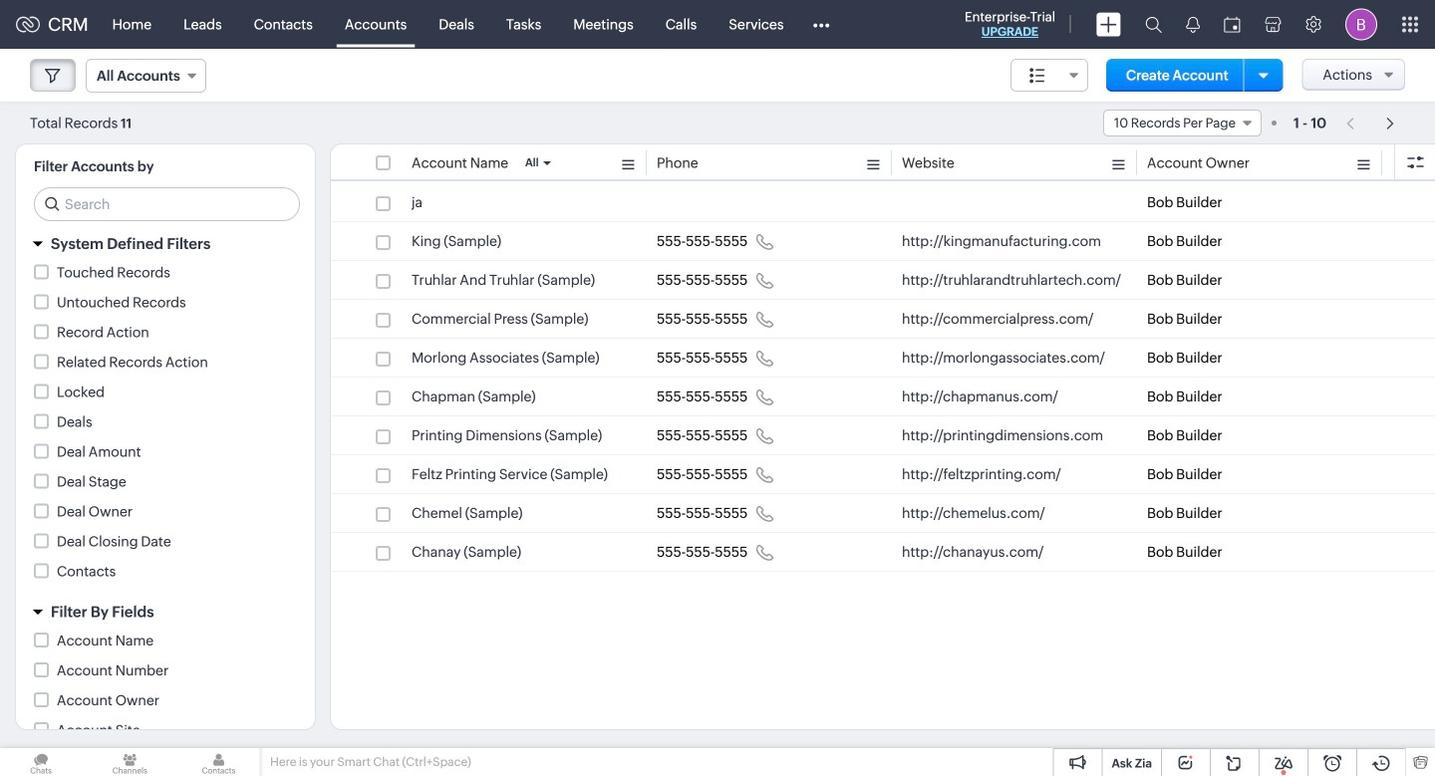 Task type: vqa. For each thing, say whether or not it's contained in the screenshot.
SEARCH Text Field
yes



Task type: locate. For each thing, give the bounding box(es) containing it.
create menu image
[[1097, 12, 1122, 36]]

create menu element
[[1085, 0, 1134, 48]]

search element
[[1134, 0, 1174, 49]]

None field
[[86, 59, 206, 93], [1011, 59, 1089, 92], [1104, 110, 1262, 137], [86, 59, 206, 93], [1104, 110, 1262, 137]]

chats image
[[0, 749, 82, 777]]

row group
[[331, 183, 1436, 572]]

logo image
[[16, 16, 40, 32]]

profile element
[[1334, 0, 1390, 48]]

signals element
[[1174, 0, 1212, 49]]

contacts image
[[178, 749, 260, 777]]

search image
[[1146, 16, 1162, 33]]

calendar image
[[1224, 16, 1241, 32]]

signals image
[[1186, 16, 1200, 33]]



Task type: describe. For each thing, give the bounding box(es) containing it.
size image
[[1030, 67, 1046, 85]]

none field "size"
[[1011, 59, 1089, 92]]

Search text field
[[35, 188, 299, 220]]

Other Modules field
[[800, 8, 843, 40]]

channels image
[[89, 749, 171, 777]]

profile image
[[1346, 8, 1378, 40]]



